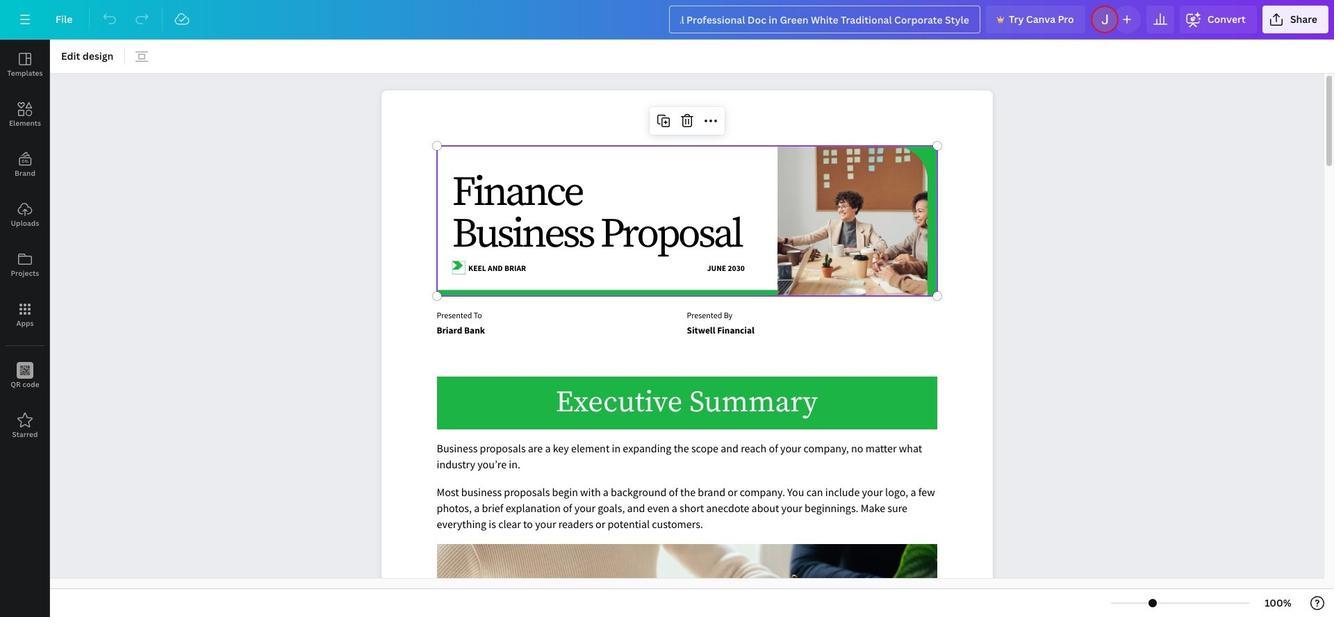 Task type: describe. For each thing, give the bounding box(es) containing it.
side panel tab list
[[0, 40, 50, 451]]

main menu bar
[[0, 0, 1335, 40]]

Zoom button
[[1256, 592, 1301, 615]]



Task type: vqa. For each thing, say whether or not it's contained in the screenshot.
Side Panel tab list
yes



Task type: locate. For each thing, give the bounding box(es) containing it.
None text field
[[381, 90, 993, 617]]

Design title text field
[[669, 6, 981, 33]]



